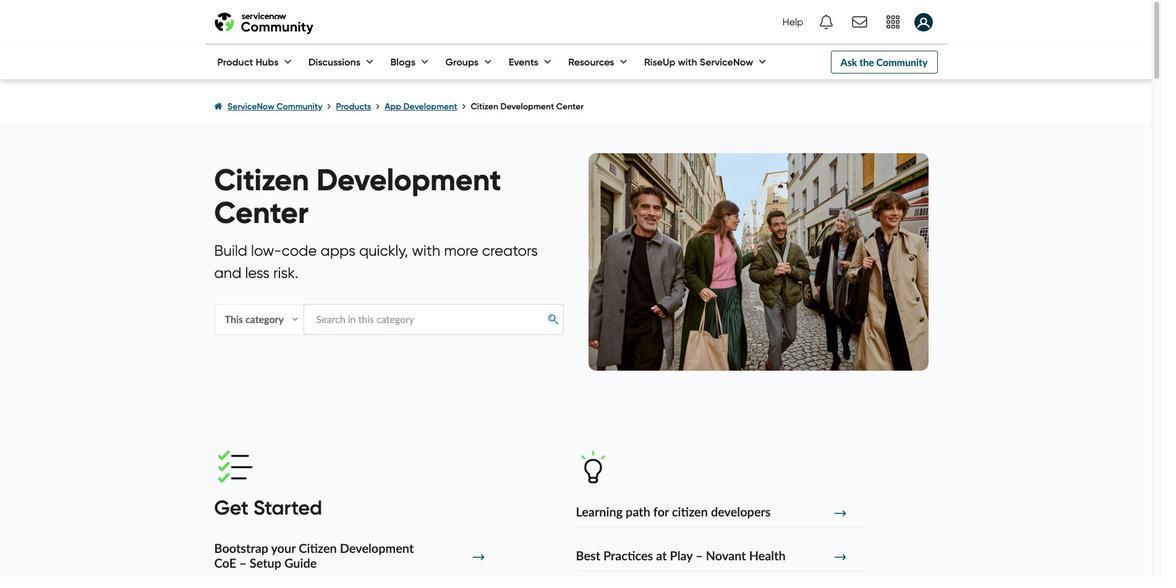 Task type: describe. For each thing, give the bounding box(es) containing it.
products link
[[336, 101, 371, 112]]

product
[[217, 56, 253, 68]]

groups link
[[433, 45, 494, 79]]

expand view: blogs image
[[419, 62, 431, 64]]

setup
[[250, 556, 281, 570]]

help
[[783, 16, 804, 28]]

get
[[214, 496, 249, 521]]

noahl image
[[914, 13, 933, 32]]

1 vertical spatial citizen
[[214, 162, 309, 199]]

1 horizontal spatial –
[[696, 549, 703, 563]]

best practices at play – novant health
[[576, 549, 786, 563]]

for
[[654, 505, 669, 520]]

app development link
[[385, 101, 457, 112]]

resources
[[569, 56, 614, 68]]

apps
[[321, 242, 356, 260]]

help link
[[779, 5, 807, 40]]

bootstrap your citizen development coe – setup guide
[[214, 541, 414, 570]]

build low-code apps quickly, with more creators and less risk.
[[214, 242, 538, 282]]

events link
[[496, 45, 554, 79]]

0 horizontal spatial community
[[277, 101, 323, 112]]

0 horizontal spatial center
[[214, 194, 309, 232]]

Search text field
[[303, 304, 564, 335]]

at
[[656, 549, 667, 563]]

servicenow community link
[[228, 101, 323, 112]]

code
[[282, 242, 317, 260]]

ask
[[841, 56, 857, 68]]

events
[[509, 56, 539, 68]]

hubs
[[256, 56, 279, 68]]

expand view: product hubs image
[[282, 62, 294, 64]]

servicenow community
[[228, 101, 323, 112]]

developers
[[711, 505, 771, 520]]

and
[[214, 264, 241, 282]]

coe
[[214, 556, 236, 570]]

with inside 'menu bar'
[[678, 56, 697, 68]]

citizen inside bootstrap your citizen development coe – setup guide
[[299, 541, 337, 556]]

resources link
[[556, 45, 630, 79]]

get started
[[214, 496, 322, 521]]

menu bar containing product hubs
[[205, 45, 769, 79]]

bootstrap
[[214, 541, 268, 556]]

citizen development center inside list
[[471, 101, 584, 112]]

quickly,
[[359, 242, 408, 260]]

path
[[626, 505, 650, 520]]

guide
[[284, 556, 317, 570]]

play
[[670, 549, 693, 563]]

more
[[444, 242, 479, 260]]

expand view: community resources image
[[617, 62, 630, 64]]

discussions link
[[296, 45, 376, 79]]



Task type: vqa. For each thing, say whether or not it's contained in the screenshot.
Offer
no



Task type: locate. For each thing, give the bounding box(es) containing it.
risk.
[[273, 264, 298, 282]]

0 vertical spatial citizen development center
[[471, 101, 584, 112]]

1 horizontal spatial servicenow
[[700, 56, 753, 68]]

products
[[336, 101, 371, 112]]

0 vertical spatial citizen
[[471, 101, 498, 112]]

expand view: groups image
[[482, 62, 494, 64]]

–
[[696, 549, 703, 563], [239, 556, 247, 570]]

expand view: events image
[[542, 62, 554, 64]]

riseup
[[644, 56, 676, 68]]

1 vertical spatial community
[[277, 101, 323, 112]]

0 horizontal spatial servicenow
[[228, 101, 274, 112]]

servicenow down product hubs link
[[228, 101, 274, 112]]

started
[[254, 496, 322, 521]]

creators
[[482, 242, 538, 260]]

1 horizontal spatial center
[[556, 101, 584, 112]]

list
[[214, 90, 938, 124]]

app development
[[385, 101, 457, 112]]

health
[[749, 549, 786, 563]]

1 vertical spatial servicenow
[[228, 101, 274, 112]]

product hubs link
[[205, 45, 294, 79]]

with
[[678, 56, 697, 68], [412, 242, 440, 260]]

2 vertical spatial citizen
[[299, 541, 337, 556]]

– inside bootstrap your citizen development coe – setup guide
[[239, 556, 247, 570]]

0 vertical spatial with
[[678, 56, 697, 68]]

community down expand view: product hubs image
[[277, 101, 323, 112]]

expand view: riseup image
[[756, 62, 769, 64]]

center down resources
[[556, 101, 584, 112]]

servicenow
[[700, 56, 753, 68], [228, 101, 274, 112]]

ask the community
[[841, 56, 928, 68]]

citizen
[[672, 505, 708, 520]]

citizen development center
[[471, 101, 584, 112], [214, 162, 501, 232]]

servicenow left expand view: riseup image
[[700, 56, 753, 68]]

your
[[271, 541, 296, 556]]

development inside bootstrap your citizen development coe – setup guide
[[340, 541, 414, 556]]

citizen development center down events link
[[471, 101, 584, 112]]

expand view: discussions image
[[364, 62, 376, 64]]

1 horizontal spatial with
[[678, 56, 697, 68]]

groups
[[446, 56, 479, 68]]

– right the "coe"
[[239, 556, 247, 570]]

low-
[[251, 242, 282, 260]]

1 vertical spatial center
[[214, 194, 309, 232]]

ask the community link
[[831, 50, 938, 73]]

learning
[[576, 505, 623, 520]]

community
[[877, 56, 928, 68], [277, 101, 323, 112]]

learning path for citizen developers
[[576, 505, 771, 520]]

with inside 'build low-code apps quickly, with more creators and less risk.'
[[412, 242, 440, 260]]

blogs link
[[378, 45, 431, 79]]

1 horizontal spatial community
[[877, 56, 928, 68]]

center up low-
[[214, 194, 309, 232]]

discussions
[[309, 56, 361, 68]]

riseup with servicenow link
[[632, 45, 769, 79]]

community right the
[[877, 56, 928, 68]]

citizen development center up 'apps'
[[214, 162, 501, 232]]

citizen
[[471, 101, 498, 112], [214, 162, 309, 199], [299, 541, 337, 556]]

center
[[556, 101, 584, 112], [214, 194, 309, 232]]

– right play
[[696, 549, 703, 563]]

novant
[[706, 549, 746, 563]]

None submit
[[544, 310, 563, 328]]

0 vertical spatial community
[[877, 56, 928, 68]]

the
[[860, 56, 874, 68]]

menu bar
[[205, 45, 769, 79]]

with left more
[[412, 242, 440, 260]]

0 vertical spatial center
[[556, 101, 584, 112]]

best
[[576, 549, 601, 563]]

riseup with servicenow
[[644, 56, 753, 68]]

practices
[[604, 549, 653, 563]]

0 horizontal spatial –
[[239, 556, 247, 570]]

blogs
[[391, 56, 416, 68]]

product hubs
[[217, 56, 279, 68]]

1 vertical spatial with
[[412, 242, 440, 260]]

0 vertical spatial servicenow
[[700, 56, 753, 68]]

less
[[245, 264, 270, 282]]

development
[[404, 101, 457, 112], [501, 101, 554, 112], [317, 162, 501, 199], [340, 541, 414, 556]]

list containing servicenow community
[[214, 90, 938, 124]]

0 horizontal spatial with
[[412, 242, 440, 260]]

build
[[214, 242, 247, 260]]

with right riseup
[[678, 56, 697, 68]]

app
[[385, 101, 401, 112]]

1 vertical spatial citizen development center
[[214, 162, 501, 232]]



